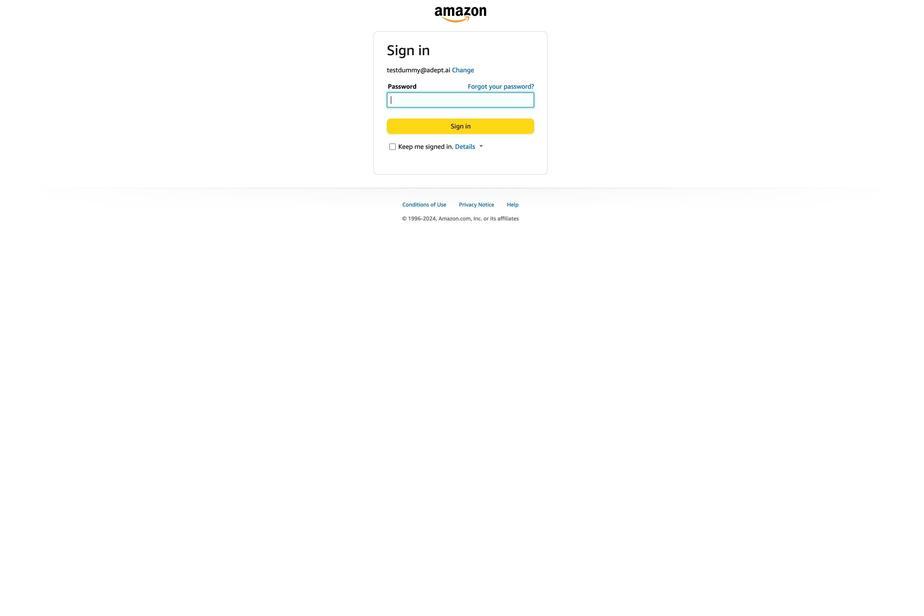 Task type: vqa. For each thing, say whether or not it's contained in the screenshot.
Max text box
no



Task type: locate. For each thing, give the bounding box(es) containing it.
None checkbox
[[389, 144, 396, 150]]

None password field
[[387, 92, 534, 108]]

None submit
[[387, 119, 534, 134]]

popover image
[[479, 145, 483, 148]]



Task type: describe. For each thing, give the bounding box(es) containing it.
amazon image
[[435, 7, 486, 22]]



